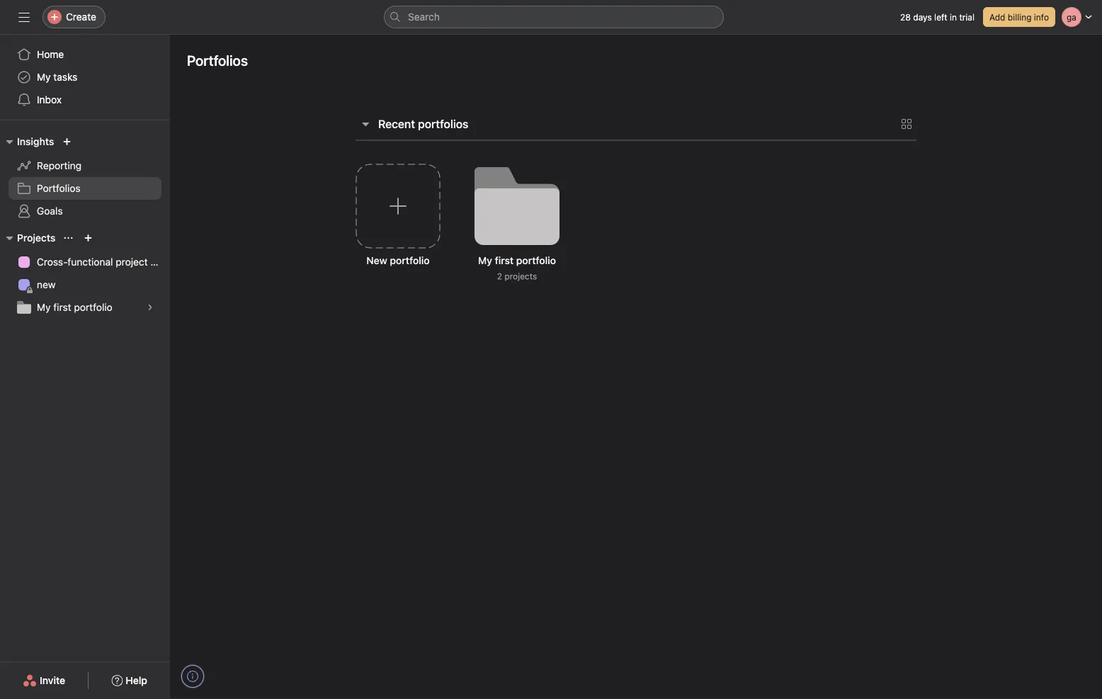 Task type: vqa. For each thing, say whether or not it's contained in the screenshot.
the middle is
no



Task type: describe. For each thing, give the bounding box(es) containing it.
my for my first portfolio
[[37, 302, 51, 313]]

portfolio inside button
[[390, 255, 430, 266]]

portfolio for my first portfolio 2 projects
[[516, 255, 556, 266]]

portfolios link
[[9, 177, 162, 200]]

in
[[950, 12, 957, 22]]

reporting link
[[9, 154, 162, 177]]

my first portfolio link
[[9, 296, 162, 319]]

28
[[901, 12, 911, 22]]

add
[[990, 12, 1006, 22]]

goals
[[37, 205, 63, 217]]

new link
[[9, 274, 162, 296]]

info
[[1035, 12, 1050, 22]]

add billing info
[[990, 12, 1050, 22]]

new image
[[63, 137, 71, 146]]

project
[[116, 256, 148, 268]]

new
[[367, 255, 387, 266]]

cross-
[[37, 256, 68, 268]]

invite
[[40, 675, 65, 687]]

insights
[[17, 136, 54, 147]]

days
[[914, 12, 932, 22]]

projects element
[[0, 225, 170, 322]]

new portfolio button
[[344, 152, 452, 313]]

portfolios
[[418, 117, 469, 131]]

view as list image
[[901, 118, 913, 130]]

new project or portfolio image
[[84, 234, 92, 242]]

2
[[497, 271, 502, 281]]

toggle portfolio starred status image
[[486, 200, 495, 208]]

search
[[408, 11, 440, 23]]

insights element
[[0, 129, 170, 225]]

left
[[935, 12, 948, 22]]

show options, current sort, top image
[[64, 234, 73, 242]]

recent portfolios
[[378, 117, 469, 131]]

search list box
[[384, 6, 724, 28]]

my for my tasks
[[37, 71, 51, 83]]

28 days left in trial
[[901, 12, 975, 22]]

portfolios inside insights element
[[37, 182, 81, 194]]

billing
[[1008, 12, 1032, 22]]

add billing info button
[[984, 7, 1056, 27]]

my tasks link
[[9, 66, 162, 89]]

projects
[[17, 232, 56, 244]]

my first portfolio
[[37, 302, 113, 313]]



Task type: locate. For each thing, give the bounding box(es) containing it.
new
[[37, 279, 56, 291]]

portfolios
[[187, 52, 248, 68], [37, 182, 81, 194]]

create button
[[43, 6, 106, 28]]

help button
[[102, 668, 157, 694]]

invite button
[[14, 668, 75, 694]]

first for my first portfolio 2 projects
[[495, 255, 514, 266]]

new portfolio
[[367, 255, 430, 266]]

my inside my first portfolio 2 projects
[[478, 255, 493, 266]]

collapse task list for the section recent portfolios image
[[360, 118, 371, 130]]

portfolio inside "projects" element
[[74, 302, 113, 313]]

0 horizontal spatial portfolio
[[74, 302, 113, 313]]

my down the toggle portfolio starred status image
[[478, 255, 493, 266]]

portfolio inside my first portfolio 2 projects
[[516, 255, 556, 266]]

first for my first portfolio
[[53, 302, 71, 313]]

inbox link
[[9, 89, 162, 111]]

portfolio for my first portfolio
[[74, 302, 113, 313]]

home link
[[9, 43, 162, 66]]

goals link
[[9, 200, 162, 223]]

projects
[[505, 271, 537, 281]]

inbox
[[37, 94, 62, 106]]

home
[[37, 49, 64, 60]]

0 vertical spatial first
[[495, 255, 514, 266]]

1 horizontal spatial portfolios
[[187, 52, 248, 68]]

portfolio
[[390, 255, 430, 266], [516, 255, 556, 266], [74, 302, 113, 313]]

first inside my first portfolio 2 projects
[[495, 255, 514, 266]]

0 vertical spatial my
[[37, 71, 51, 83]]

0 horizontal spatial first
[[53, 302, 71, 313]]

my first portfolio 2 projects
[[478, 255, 556, 281]]

reporting
[[37, 160, 82, 172]]

tasks
[[53, 71, 78, 83]]

1 vertical spatial first
[[53, 302, 71, 313]]

first down new
[[53, 302, 71, 313]]

portfolio down new link
[[74, 302, 113, 313]]

plan
[[151, 256, 170, 268]]

my for my first portfolio 2 projects
[[478, 255, 493, 266]]

my inside "projects" element
[[37, 302, 51, 313]]

recent
[[378, 117, 415, 131]]

portfolio right 'new'
[[390, 255, 430, 266]]

create
[[66, 11, 96, 23]]

first inside "projects" element
[[53, 302, 71, 313]]

functional
[[68, 256, 113, 268]]

cross-functional project plan link
[[9, 251, 170, 274]]

my inside global element
[[37, 71, 51, 83]]

2 vertical spatial my
[[37, 302, 51, 313]]

first
[[495, 255, 514, 266], [53, 302, 71, 313]]

help
[[126, 675, 147, 687]]

my
[[37, 71, 51, 83], [478, 255, 493, 266], [37, 302, 51, 313]]

global element
[[0, 35, 170, 120]]

1 vertical spatial my
[[478, 255, 493, 266]]

hide sidebar image
[[18, 11, 30, 23]]

1 horizontal spatial portfolio
[[390, 255, 430, 266]]

first up 2
[[495, 255, 514, 266]]

my down new
[[37, 302, 51, 313]]

1 vertical spatial portfolios
[[37, 182, 81, 194]]

search button
[[384, 6, 724, 28]]

0 horizontal spatial portfolios
[[37, 182, 81, 194]]

cross-functional project plan
[[37, 256, 170, 268]]

0 vertical spatial portfolios
[[187, 52, 248, 68]]

trial
[[960, 12, 975, 22]]

my left tasks
[[37, 71, 51, 83]]

1 horizontal spatial first
[[495, 255, 514, 266]]

my tasks
[[37, 71, 78, 83]]

see details, my first portfolio image
[[146, 303, 154, 312]]

portfolio up projects
[[516, 255, 556, 266]]

projects button
[[0, 230, 56, 247]]

insights button
[[0, 133, 54, 150]]

2 horizontal spatial portfolio
[[516, 255, 556, 266]]



